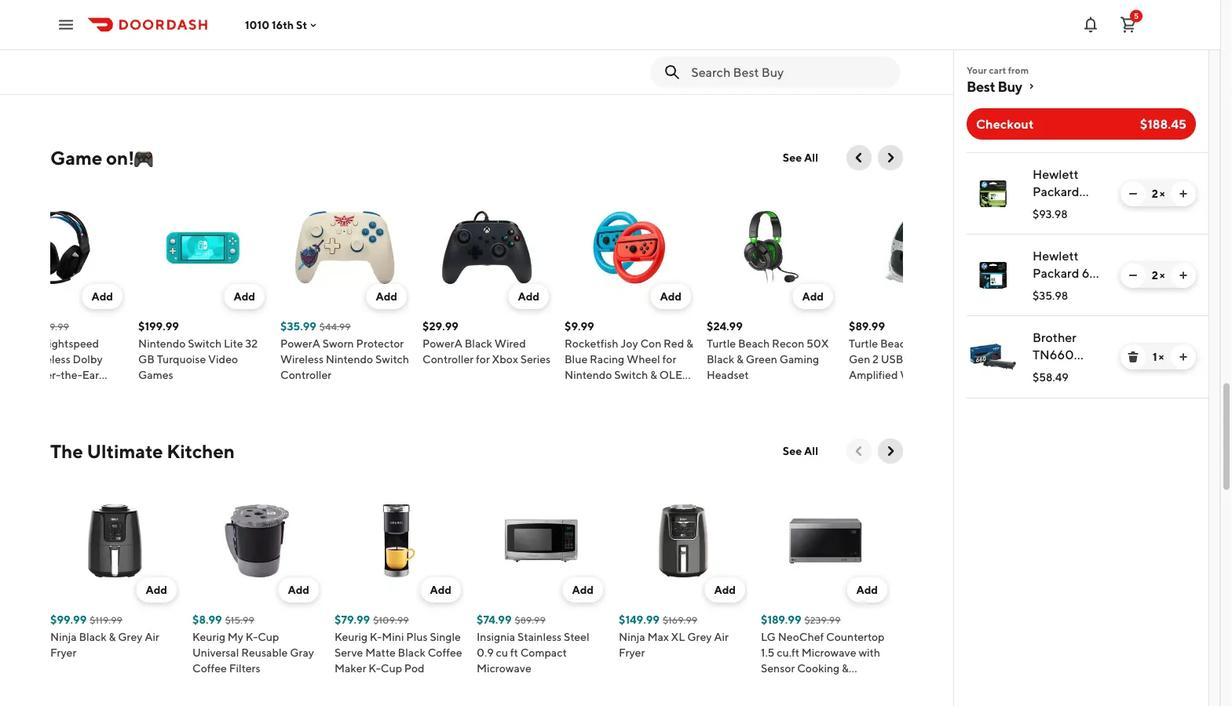 Task type: describe. For each thing, give the bounding box(es) containing it.
nintendo inside $199.99 nintendo switch lite 32 gb turquoise video games
[[138, 337, 186, 350]]

universal
[[192, 647, 239, 660]]

sworn
[[323, 337, 354, 350]]

turquoise
[[157, 353, 206, 366]]

m1
[[860, 44, 875, 57]]

maker
[[335, 663, 366, 676]]

7"
[[558, 59, 568, 72]]

5 items, open order cart image
[[1119, 15, 1138, 34]]

grey for $99.99
[[118, 631, 143, 644]]

switch inside $35.99 $44.99 powera sworn protector wireless nintendo switch controller
[[375, 353, 409, 366]]

$44.99
[[320, 321, 351, 332]]

controller inside $29.99 powera black wired controller for xbox series
[[423, 353, 474, 366]]

ninja for ninja sizzle smokeless countertop indoor grey & silver grill & griddle
[[50, 44, 77, 57]]

$35.99
[[280, 320, 316, 333]]

led
[[225, 59, 247, 72]]

the
[[50, 440, 83, 463]]

blue
[[565, 353, 588, 366]]

wired
[[495, 337, 526, 350]]

next button of carousel image
[[883, 444, 899, 460]]

coffee inside $8.99 $15.99 keurig my k-cup universal reusable gray coffee filters
[[192, 663, 227, 676]]

$199.99
[[138, 320, 179, 333]]

add for $29.99 powera black wired controller for xbox series
[[518, 290, 540, 303]]

silver inside $99.99 $139.99 ninja sizzle smokeless countertop indoor grey & silver grill & griddle
[[60, 75, 87, 88]]

powera sworn protector wireless nintendo switch controller image
[[280, 183, 410, 313]]

add for $99.99 $119.99 ninja black & grey air fryer
[[146, 584, 167, 597]]

smokeless
[[110, 44, 163, 57]]

insignia stainless steel 0.9 cu ft compact microwave image
[[477, 477, 606, 606]]

gaming inside $129.99 logitech lightspeed g535 wireless dolby atmos over-the-ear black gaming headset
[[26, 384, 66, 397]]

wireless inside $129.99 logitech lightspeed g535 wireless dolby atmos over-the-ear black gaming headset
[[27, 353, 71, 366]]

ninja max xl grey air fryer image
[[619, 477, 749, 606]]

lightspeed
[[42, 337, 99, 350]]

remove one from cart image
[[1127, 188, 1140, 200]]

1 ×
[[1153, 351, 1164, 364]]

1 vertical spatial google
[[540, 75, 577, 88]]

hub
[[534, 59, 556, 72]]

hewlett packard high-yield 910xl black ink cartridge image
[[970, 170, 1017, 218]]

nintendo inside $35.99 $44.99 powera sworn protector wireless nintendo switch controller
[[326, 353, 373, 366]]

32
[[245, 337, 258, 350]]

lite
[[224, 337, 243, 350]]

see all link for game on!🎮
[[774, 145, 828, 170]]

add one to cart image for $58.49
[[1177, 351, 1190, 364]]

on!🎮
[[106, 146, 153, 169]]

chip
[[761, 59, 785, 72]]

oled
[[660, 369, 691, 382]]

switch inside $9.99 rocketfish joy con red & blue racing wheel for nintendo switch & oled (2 ct)
[[614, 369, 648, 382]]

green
[[746, 353, 778, 366]]

white inside apple 20 watt usb-c power white adapter
[[653, 59, 684, 72]]

watt
[[668, 44, 693, 57]]

turtle for black
[[707, 337, 736, 350]]

reusable
[[241, 647, 288, 660]]

apple 20 watt usb-c power white adapter
[[619, 44, 731, 72]]

games
[[138, 369, 173, 382]]

2 × for $93.98
[[1152, 187, 1165, 200]]

gen
[[849, 353, 871, 366]]

$279.99
[[192, 26, 234, 39]]

$199.99 nintendo switch lite 32 gb turquoise video games
[[138, 320, 258, 382]]

ft
[[510, 647, 518, 660]]

easyclean
[[761, 678, 814, 691]]

with inside google 2nd generation chalk nest hub 7" smart display with google assistant
[[516, 75, 537, 88]]

all for the ultimate kitchen
[[804, 445, 818, 458]]

gray for apple macbook air m1 chip 8gb 13.3" space gray laptop
[[761, 75, 785, 88]]

keurig for keurig my k-cup universal reusable gray coffee filters
[[192, 631, 225, 644]]

k- up matte
[[370, 631, 382, 644]]

c
[[723, 44, 731, 57]]

headset inside $24.99 turtle beach recon 50x black & green gaming headset
[[707, 369, 749, 382]]

& inside $99.99 $119.99 ninja black & grey air fryer
[[109, 631, 116, 644]]

$129.99
[[35, 321, 69, 332]]

gb
[[138, 353, 155, 366]]

$99.99 for black
[[50, 614, 87, 627]]

gaming inside $24.99 turtle beach recon 50x black & green gaming headset
[[780, 353, 819, 366]]

buy
[[998, 78, 1022, 95]]

apple macbook air m1 chip 8gb 13.3" space gray laptop
[[761, 44, 875, 88]]

assistant
[[477, 91, 522, 104]]

black inside $129.99 logitech lightspeed g535 wireless dolby atmos over-the-ear black gaming headset
[[0, 384, 24, 397]]

best buy link
[[967, 77, 1196, 96]]

add for $8.99 $15.99 keurig my k-cup universal reusable gray coffee filters
[[288, 584, 309, 597]]

black inside the canon pixma ts6420a wireless all-in-one inkjet black printer
[[366, 75, 393, 88]]

50"
[[293, 59, 312, 72]]

rocketfish
[[565, 337, 618, 350]]

smart inside "$279.99 $379.99 samsung class tu690t series led 4k uhd 50" tizen smart tv"
[[221, 75, 251, 88]]

sizzle
[[79, 44, 108, 57]]

one
[[413, 59, 435, 72]]

apple for power
[[619, 44, 649, 57]]

$189.99 $239.99 lg neochef countertop 1.5 cu.ft microwave with sensor cooking & easyclean microwave
[[761, 614, 885, 691]]

keurig k-mini plus single serve matte black coffee maker k-cup pod image
[[335, 477, 464, 606]]

& left grill
[[50, 75, 57, 88]]

your cart from
[[967, 64, 1029, 75]]

serve
[[335, 647, 363, 660]]

2 × for $35.98
[[1152, 269, 1165, 282]]

$169.99
[[663, 615, 698, 626]]

samsung
[[192, 44, 238, 57]]

20
[[651, 44, 665, 57]]

tv
[[253, 75, 268, 88]]

turtle for gen
[[849, 337, 878, 350]]

& inside $89.99 turtle beach stealth 600 gen 2 usb wireless amplified white & silver gaming headset
[[934, 369, 941, 382]]

headset inside $89.99 turtle beach stealth 600 gen 2 usb wireless amplified white & silver gaming headset
[[891, 384, 933, 397]]

$74.99 $89.99 insignia stainless steel 0.9 cu ft compact microwave
[[477, 614, 590, 676]]

1010 16th st button
[[245, 18, 320, 31]]

black inside $99.99 $119.99 ninja black & grey air fryer
[[79, 631, 107, 644]]

wireless inside $35.99 $44.99 powera sworn protector wireless nintendo switch controller
[[280, 353, 324, 366]]

turtle beach recon 50x black & green gaming headset image
[[707, 183, 837, 313]]

$35.98
[[1033, 289, 1068, 302]]

for inside $29.99 powera black wired controller for xbox series
[[476, 353, 490, 366]]

& inside $24.99 turtle beach recon 50x black & green gaming headset
[[737, 353, 744, 366]]

k- down matte
[[369, 663, 381, 676]]

laptop
[[787, 75, 823, 88]]

1.5
[[761, 647, 775, 660]]

$188.45
[[1140, 117, 1187, 132]]

$279.99 $379.99 samsung class tu690t series led 4k uhd 50" tizen smart tv
[[192, 26, 312, 88]]

0.9
[[477, 647, 494, 660]]

for inside $9.99 rocketfish joy con red & blue racing wheel for nintendo switch & oled (2 ct)
[[663, 353, 677, 366]]

series inside "$279.99 $379.99 samsung class tu690t series led 4k uhd 50" tizen smart tv"
[[192, 59, 223, 72]]

best
[[967, 78, 995, 95]]

wheel
[[627, 353, 660, 366]]

racing
[[590, 353, 625, 366]]

ct)
[[577, 384, 591, 397]]

headset inside $129.99 logitech lightspeed g535 wireless dolby atmos over-the-ear black gaming headset
[[68, 384, 110, 397]]

$9.99 rocketfish joy con red & blue racing wheel for nintendo switch & oled (2 ct)
[[565, 320, 694, 397]]

best buy
[[967, 78, 1022, 95]]

game on!🎮
[[50, 146, 153, 169]]

mini
[[382, 631, 404, 644]]

k- inside $8.99 $15.99 keurig my k-cup universal reusable gray coffee filters
[[246, 631, 258, 644]]

the ultimate kitchen
[[50, 440, 235, 463]]

cooking
[[797, 663, 840, 676]]

$239.99
[[805, 615, 841, 626]]

game
[[50, 146, 102, 169]]

$74.99
[[477, 614, 512, 627]]

atmos
[[0, 369, 29, 382]]

add for $24.99 turtle beach recon 50x black & green gaming headset
[[802, 290, 824, 303]]

air inside 'apple macbook air m1 chip 8gb 13.3" space gray laptop'
[[844, 44, 858, 57]]

8gb
[[788, 59, 811, 72]]

keurig my k-cup universal reusable gray coffee filters image
[[192, 477, 322, 606]]

grill
[[89, 75, 111, 88]]

xl
[[671, 631, 685, 644]]

over-
[[31, 369, 61, 382]]

g535
[[0, 353, 25, 366]]

canon
[[335, 44, 368, 57]]

powera inside $35.99 $44.99 powera sworn protector wireless nintendo switch controller
[[280, 337, 320, 350]]

fryer for ninja black & grey air fryer
[[50, 647, 76, 660]]

usb-
[[695, 44, 723, 57]]

grey for $149.99
[[687, 631, 712, 644]]

google 2nd generation chalk nest hub 7" smart display with google assistant
[[477, 44, 600, 104]]

brother tn660 high-yield black toner cartridge image
[[970, 334, 1017, 381]]

st
[[296, 18, 307, 31]]

ninja black & grey air fryer image
[[50, 477, 180, 606]]

power
[[619, 59, 651, 72]]

& right the red
[[687, 337, 694, 350]]



Task type: locate. For each thing, give the bounding box(es) containing it.
controller inside $35.99 $44.99 powera sworn protector wireless nintendo switch controller
[[280, 369, 332, 382]]

0 horizontal spatial countertop
[[50, 59, 109, 72]]

white down 20
[[653, 59, 684, 72]]

4k
[[249, 59, 263, 72]]

see left previous button of carousel icon
[[783, 151, 802, 164]]

0 horizontal spatial google
[[477, 44, 514, 57]]

white
[[653, 59, 684, 72], [900, 369, 932, 382]]

controller down sworn
[[280, 369, 332, 382]]

gaming down amplified
[[849, 384, 889, 397]]

2 vertical spatial ×
[[1159, 351, 1164, 364]]

2 see all from the top
[[783, 445, 818, 458]]

$99.99 $119.99 ninja black & grey air fryer
[[50, 614, 159, 660]]

0 vertical spatial microwave
[[802, 647, 857, 660]]

nintendo down $199.99
[[138, 337, 186, 350]]

microwave inside $74.99 $89.99 insignia stainless steel 0.9 cu ft compact microwave
[[477, 663, 532, 676]]

black inside $24.99 turtle beach recon 50x black & green gaming headset
[[707, 353, 735, 366]]

wireless inside $89.99 turtle beach stealth 600 gen 2 usb wireless amplified white & silver gaming headset
[[906, 353, 949, 366]]

add for $129.99 logitech lightspeed g535 wireless dolby atmos over-the-ear black gaming headset
[[91, 290, 113, 303]]

in-
[[399, 59, 413, 72]]

joy
[[621, 337, 638, 350]]

cup inside $79.99 $109.99 keurig k-mini plus single serve matte black coffee maker k-cup pod
[[381, 663, 402, 676]]

air inside $99.99 $119.99 ninja black & grey air fryer
[[145, 631, 159, 644]]

coffee inside $79.99 $109.99 keurig k-mini plus single serve matte black coffee maker k-cup pod
[[428, 647, 462, 660]]

keurig inside $8.99 $15.99 keurig my k-cup universal reusable gray coffee filters
[[192, 631, 225, 644]]

1 horizontal spatial $89.99
[[849, 320, 885, 333]]

$89.99 inside $74.99 $89.99 insignia stainless steel 0.9 cu ft compact microwave
[[515, 615, 546, 626]]

& right grill
[[113, 75, 120, 88]]

gray inside $8.99 $15.99 keurig my k-cup universal reusable gray coffee filters
[[290, 647, 314, 660]]

1 all from the top
[[804, 151, 818, 164]]

0 horizontal spatial $89.99
[[515, 615, 546, 626]]

2 apple from the left
[[761, 44, 791, 57]]

0 horizontal spatial cup
[[258, 631, 279, 644]]

1 vertical spatial add one to cart image
[[1177, 269, 1190, 282]]

turtle inside $89.99 turtle beach stealth 600 gen 2 usb wireless amplified white & silver gaming headset
[[849, 337, 878, 350]]

switch down "protector"
[[375, 353, 409, 366]]

1 horizontal spatial countertop
[[826, 631, 885, 644]]

ninja inside $99.99 $139.99 ninja sizzle smokeless countertop indoor grey & silver grill & griddle
[[50, 44, 77, 57]]

lg neochef countertop 1.5 cu.ft microwave with sensor cooking & easyclean microwave image
[[761, 477, 891, 606]]

silver
[[60, 75, 87, 88], [943, 369, 971, 382]]

switch inside $199.99 nintendo switch lite 32 gb turquoise video games
[[188, 337, 222, 350]]

1 horizontal spatial cup
[[381, 663, 402, 676]]

ninja inside the $149.99 $169.99 ninja max xl grey air fryer
[[619, 631, 645, 644]]

for down the red
[[663, 353, 677, 366]]

nintendo down sworn
[[326, 353, 373, 366]]

& down wheel
[[650, 369, 657, 382]]

apple up power
[[619, 44, 649, 57]]

see for the ultimate kitchen
[[783, 445, 802, 458]]

0 horizontal spatial series
[[192, 59, 223, 72]]

k- right my
[[246, 631, 258, 644]]

2 2 × from the top
[[1152, 269, 1165, 282]]

2 vertical spatial switch
[[614, 369, 648, 382]]

1 horizontal spatial switch
[[375, 353, 409, 366]]

add for $9.99 rocketfish joy con red & blue racing wheel for nintendo switch & oled (2 ct)
[[660, 290, 682, 303]]

beach up the green
[[738, 337, 770, 350]]

2 all from the top
[[804, 445, 818, 458]]

1 vertical spatial see
[[783, 445, 802, 458]]

steel
[[564, 631, 590, 644]]

2 horizontal spatial gaming
[[849, 384, 889, 397]]

0 horizontal spatial with
[[516, 75, 537, 88]]

gray right reusable
[[290, 647, 314, 660]]

0 vertical spatial google
[[477, 44, 514, 57]]

all left previous button of carousel icon
[[804, 151, 818, 164]]

2 for $35.98
[[1152, 269, 1158, 282]]

0 vertical spatial coffee
[[428, 647, 462, 660]]

0 horizontal spatial gray
[[290, 647, 314, 660]]

2 for from the left
[[663, 353, 677, 366]]

add for $199.99 nintendo switch lite 32 gb turquoise video games
[[234, 290, 255, 303]]

powera inside $29.99 powera black wired controller for xbox series
[[423, 337, 463, 350]]

smart
[[570, 59, 600, 72], [221, 75, 251, 88]]

black down the "$119.99"
[[79, 631, 107, 644]]

grey inside the $149.99 $169.99 ninja max xl grey air fryer
[[687, 631, 712, 644]]

add for $79.99 $109.99 keurig k-mini plus single serve matte black coffee maker k-cup pod
[[430, 584, 452, 597]]

0 horizontal spatial coffee
[[192, 663, 227, 676]]

black down $24.99
[[707, 353, 735, 366]]

1 horizontal spatial smart
[[570, 59, 600, 72]]

1 vertical spatial gray
[[290, 647, 314, 660]]

2 horizontal spatial air
[[844, 44, 858, 57]]

0 vertical spatial 2
[[1152, 187, 1158, 200]]

$99.99 inside $99.99 $139.99 ninja sizzle smokeless countertop indoor grey & silver grill & griddle
[[50, 26, 87, 39]]

2 vertical spatial microwave
[[816, 678, 871, 691]]

2 horizontal spatial switch
[[614, 369, 648, 382]]

gaming
[[780, 353, 819, 366], [26, 384, 66, 397], [849, 384, 889, 397]]

wireless down 'canon'
[[335, 59, 378, 72]]

$189.99
[[761, 614, 802, 627]]

headset down the green
[[707, 369, 749, 382]]

1 apple from the left
[[619, 44, 649, 57]]

see all for game on!🎮
[[783, 151, 818, 164]]

rocketfish joy con red & blue racing wheel for nintendo switch & oled (2 ct) image
[[565, 183, 694, 313]]

smart inside google 2nd generation chalk nest hub 7" smart display with google assistant
[[570, 59, 600, 72]]

× for $58.49
[[1159, 351, 1164, 364]]

coffee
[[428, 647, 462, 660], [192, 663, 227, 676]]

× for $93.98
[[1160, 187, 1165, 200]]

$89.99 up stainless
[[515, 615, 546, 626]]

$99.99 for sizzle
[[50, 26, 87, 39]]

1 horizontal spatial air
[[714, 631, 729, 644]]

1 horizontal spatial gaming
[[780, 353, 819, 366]]

gray inside 'apple macbook air m1 chip 8gb 13.3" space gray laptop'
[[761, 75, 785, 88]]

1 vertical spatial with
[[859, 647, 881, 660]]

see all link
[[774, 145, 828, 170], [774, 439, 828, 464]]

cup down matte
[[381, 663, 402, 676]]

0 horizontal spatial nintendo
[[138, 337, 186, 350]]

previous button of carousel image
[[851, 444, 867, 460]]

white inside $89.99 turtle beach stealth 600 gen 2 usb wireless amplified white & silver gaming headset
[[900, 369, 932, 382]]

0 horizontal spatial apple
[[619, 44, 649, 57]]

series up tizen
[[192, 59, 223, 72]]

remove item from cart image
[[1127, 351, 1140, 364]]

1 vertical spatial 2 ×
[[1152, 269, 1165, 282]]

add for $74.99 $89.99 insignia stainless steel 0.9 cu ft compact microwave
[[572, 584, 594, 597]]

1 beach from the left
[[738, 337, 770, 350]]

wireless inside the canon pixma ts6420a wireless all-in-one inkjet black printer
[[335, 59, 378, 72]]

fryer for ninja max xl grey air fryer
[[619, 647, 645, 660]]

1 vertical spatial smart
[[221, 75, 251, 88]]

next button of carousel image
[[883, 150, 899, 166]]

2 vertical spatial nintendo
[[565, 369, 612, 382]]

5 button
[[1113, 9, 1144, 40]]

silver left grill
[[60, 75, 87, 88]]

$89.99 up gen
[[849, 320, 885, 333]]

0 vertical spatial all
[[804, 151, 818, 164]]

$99.99 up sizzle
[[50, 26, 87, 39]]

2 vertical spatial 2
[[873, 353, 879, 366]]

× right remove one from cart icon
[[1160, 187, 1165, 200]]

add for $149.99 $169.99 ninja max xl grey air fryer
[[714, 584, 736, 597]]

stainless
[[518, 631, 562, 644]]

powera down $35.99
[[280, 337, 320, 350]]

black down atmos
[[0, 384, 24, 397]]

1 vertical spatial $89.99
[[515, 615, 546, 626]]

Search Best Buy search field
[[691, 64, 888, 81]]

see all link left previous button of carousel image
[[774, 439, 828, 464]]

keurig inside $79.99 $109.99 keurig k-mini plus single serve matte black coffee maker k-cup pod
[[335, 631, 368, 644]]

ultimate
[[87, 440, 163, 463]]

0 vertical spatial 2 ×
[[1152, 187, 1165, 200]]

0 horizontal spatial fryer
[[50, 647, 76, 660]]

1 add one to cart image from the top
[[1177, 188, 1190, 200]]

uhd
[[266, 59, 291, 72]]

previous button of carousel image
[[851, 150, 867, 166]]

1 horizontal spatial series
[[521, 353, 551, 366]]

switch up video
[[188, 337, 222, 350]]

protector
[[356, 337, 404, 350]]

ninja for ninja black & grey air fryer
[[50, 631, 77, 644]]

2 turtle from the left
[[849, 337, 878, 350]]

keurig
[[192, 631, 225, 644], [335, 631, 368, 644]]

silver down 600 at the right top
[[943, 369, 971, 382]]

0 horizontal spatial turtle
[[707, 337, 736, 350]]

grey right xl
[[687, 631, 712, 644]]

gray down chip
[[761, 75, 785, 88]]

see all for the ultimate kitchen
[[783, 445, 818, 458]]

1 horizontal spatial turtle
[[849, 337, 878, 350]]

logitech
[[0, 337, 40, 350]]

1 vertical spatial see all link
[[774, 439, 828, 464]]

air inside the $149.99 $169.99 ninja max xl grey air fryer
[[714, 631, 729, 644]]

sensor
[[761, 663, 795, 676]]

1 vertical spatial white
[[900, 369, 932, 382]]

1 horizontal spatial beach
[[881, 337, 912, 350]]

0 horizontal spatial controller
[[280, 369, 332, 382]]

$79.99 $109.99 keurig k-mini plus single serve matte black coffee maker k-cup pod
[[335, 614, 462, 676]]

with inside $189.99 $239.99 lg neochef countertop 1.5 cu.ft microwave with sensor cooking & easyclean microwave
[[859, 647, 881, 660]]

2 see all link from the top
[[774, 439, 828, 464]]

1 2 × from the top
[[1152, 187, 1165, 200]]

ninja inside $99.99 $119.99 ninja black & grey air fryer
[[50, 631, 77, 644]]

nintendo up ct)
[[565, 369, 612, 382]]

1 for from the left
[[476, 353, 490, 366]]

con
[[640, 337, 662, 350]]

0 vertical spatial ×
[[1160, 187, 1165, 200]]

beach for usb
[[881, 337, 912, 350]]

2 horizontal spatial nintendo
[[565, 369, 612, 382]]

1 vertical spatial $99.99
[[50, 614, 87, 627]]

× for $35.98
[[1160, 269, 1165, 282]]

macbook
[[794, 44, 841, 57]]

0 vertical spatial see all link
[[774, 145, 828, 170]]

logitech lightspeed g535 wireless dolby atmos over-the-ear black gaming headset image
[[0, 183, 126, 313]]

grey inside $99.99 $139.99 ninja sizzle smokeless countertop indoor grey & silver grill & griddle
[[146, 59, 171, 72]]

adapter
[[687, 59, 728, 72]]

add for $189.99 $239.99 lg neochef countertop 1.5 cu.ft microwave with sensor cooking & easyclean microwave
[[857, 584, 878, 597]]

0 horizontal spatial powera
[[280, 337, 320, 350]]

google down 7"
[[540, 75, 577, 88]]

2 $99.99 from the top
[[50, 614, 87, 627]]

2 right remove one from cart image
[[1152, 269, 1158, 282]]

1 horizontal spatial powera
[[423, 337, 463, 350]]

& down stealth
[[934, 369, 941, 382]]

2 inside $89.99 turtle beach stealth 600 gen 2 usb wireless amplified white & silver gaming headset
[[873, 353, 879, 366]]

red
[[664, 337, 684, 350]]

recon
[[772, 337, 805, 350]]

$139.99
[[90, 27, 124, 38]]

notification bell image
[[1082, 15, 1100, 34]]

fryer inside $99.99 $119.99 ninja black & grey air fryer
[[50, 647, 76, 660]]

0 vertical spatial nintendo
[[138, 337, 186, 350]]

1 horizontal spatial nintendo
[[326, 353, 373, 366]]

smart right 7"
[[570, 59, 600, 72]]

$15.99
[[225, 615, 254, 626]]

printer
[[395, 75, 430, 88]]

1 vertical spatial nintendo
[[326, 353, 373, 366]]

see all left previous button of carousel icon
[[783, 151, 818, 164]]

× right remove one from cart image
[[1160, 269, 1165, 282]]

pod
[[404, 663, 425, 676]]

0 horizontal spatial air
[[145, 631, 159, 644]]

microwave down cooking
[[816, 678, 871, 691]]

headset down ear
[[68, 384, 110, 397]]

0 horizontal spatial beach
[[738, 337, 770, 350]]

black down all-
[[366, 75, 393, 88]]

& down the "$119.99"
[[109, 631, 116, 644]]

2 up amplified
[[873, 353, 879, 366]]

powera black wired controller for xbox series image
[[423, 183, 552, 313]]

2 horizontal spatial grey
[[687, 631, 712, 644]]

1 vertical spatial silver
[[943, 369, 971, 382]]

1 vertical spatial switch
[[375, 353, 409, 366]]

0 horizontal spatial headset
[[68, 384, 110, 397]]

add one to cart image
[[1177, 188, 1190, 200], [1177, 269, 1190, 282], [1177, 351, 1190, 364]]

wireless down stealth
[[906, 353, 949, 366]]

gaming down recon
[[780, 353, 819, 366]]

beach inside $24.99 turtle beach recon 50x black & green gaming headset
[[738, 337, 770, 350]]

turtle down $24.99
[[707, 337, 736, 350]]

0 vertical spatial countertop
[[50, 59, 109, 72]]

grey down the "$119.99"
[[118, 631, 143, 644]]

list
[[954, 152, 1209, 399]]

$24.99
[[707, 320, 743, 333]]

pixma
[[370, 44, 407, 57]]

nintendo switch lite 32 gb turquoise video games image
[[138, 183, 268, 313]]

gray for $8.99 $15.99 keurig my k-cup universal reusable gray coffee filters
[[290, 647, 314, 660]]

wireless up "over-"
[[27, 353, 71, 366]]

turtle inside $24.99 turtle beach recon 50x black & green gaming headset
[[707, 337, 736, 350]]

hewlett packard 65 standard capacity black ink cartridge image
[[970, 252, 1017, 299]]

$93.98
[[1033, 208, 1068, 221]]

2 keurig from the left
[[335, 631, 368, 644]]

beach for green
[[738, 337, 770, 350]]

1 horizontal spatial coffee
[[428, 647, 462, 660]]

beach
[[738, 337, 770, 350], [881, 337, 912, 350]]

0 horizontal spatial switch
[[188, 337, 222, 350]]

$35.99 $44.99 powera sworn protector wireless nintendo switch controller
[[280, 320, 409, 382]]

turtle up gen
[[849, 337, 878, 350]]

0 vertical spatial with
[[516, 75, 537, 88]]

1 vertical spatial cup
[[381, 663, 402, 676]]

headset down the usb
[[891, 384, 933, 397]]

dolby
[[73, 353, 103, 366]]

controller down $29.99
[[423, 353, 474, 366]]

0 vertical spatial cup
[[258, 631, 279, 644]]

0 horizontal spatial grey
[[118, 631, 143, 644]]

0 horizontal spatial gaming
[[26, 384, 66, 397]]

$89.99 inside $89.99 turtle beach stealth 600 gen 2 usb wireless amplified white & silver gaming headset
[[849, 320, 885, 333]]

google up 'chalk'
[[477, 44, 514, 57]]

all for game on!🎮
[[804, 151, 818, 164]]

smart down led
[[221, 75, 251, 88]]

& inside $189.99 $239.99 lg neochef countertop 1.5 cu.ft microwave with sensor cooking & easyclean microwave
[[842, 663, 849, 676]]

fryer inside the $149.99 $169.99 ninja max xl grey air fryer
[[619, 647, 645, 660]]

2 right remove one from cart icon
[[1152, 187, 1158, 200]]

2 for $93.98
[[1152, 187, 1158, 200]]

nintendo inside $9.99 rocketfish joy con red & blue racing wheel for nintendo switch & oled (2 ct)
[[565, 369, 612, 382]]

see for game on!🎮
[[783, 151, 802, 164]]

2 × right remove one from cart icon
[[1152, 187, 1165, 200]]

1 see all link from the top
[[774, 145, 828, 170]]

beach up the usb
[[881, 337, 912, 350]]

insignia
[[477, 631, 515, 644]]

0 vertical spatial $89.99
[[849, 320, 885, 333]]

see left previous button of carousel image
[[783, 445, 802, 458]]

beach inside $89.99 turtle beach stealth 600 gen 2 usb wireless amplified white & silver gaming headset
[[881, 337, 912, 350]]

$119.99
[[90, 615, 123, 626]]

open menu image
[[57, 15, 75, 34]]

1 horizontal spatial white
[[900, 369, 932, 382]]

countertop inside $99.99 $139.99 ninja sizzle smokeless countertop indoor grey & silver grill & griddle
[[50, 59, 109, 72]]

add one to cart image right remove one from cart icon
[[1177, 188, 1190, 200]]

0 vertical spatial controller
[[423, 353, 474, 366]]

ninja
[[50, 44, 77, 57], [50, 631, 77, 644], [619, 631, 645, 644]]

1 horizontal spatial grey
[[146, 59, 171, 72]]

0 vertical spatial $99.99
[[50, 26, 87, 39]]

apple up chip
[[761, 44, 791, 57]]

coffee down universal
[[192, 663, 227, 676]]

series
[[192, 59, 223, 72], [521, 353, 551, 366]]

tu690t
[[269, 44, 311, 57]]

grey
[[146, 59, 171, 72], [118, 631, 143, 644], [687, 631, 712, 644]]

all left previous button of carousel image
[[804, 445, 818, 458]]

nintendo
[[138, 337, 186, 350], [326, 353, 373, 366], [565, 369, 612, 382]]

indoor
[[111, 59, 144, 72]]

0 vertical spatial switch
[[188, 337, 222, 350]]

apple inside apple 20 watt usb-c power white adapter
[[619, 44, 649, 57]]

black up the xbox
[[465, 337, 492, 350]]

2 see from the top
[[783, 445, 802, 458]]

$29.99
[[423, 320, 459, 333]]

cart
[[989, 64, 1006, 75]]

black inside $79.99 $109.99 keurig k-mini plus single serve matte black coffee maker k-cup pod
[[398, 647, 426, 660]]

add one to cart image for $93.98
[[1177, 188, 1190, 200]]

0 vertical spatial gray
[[761, 75, 785, 88]]

the ultimate kitchen link
[[50, 439, 235, 464]]

coffee down single
[[428, 647, 462, 660]]

switch down wheel
[[614, 369, 648, 382]]

1 powera from the left
[[280, 337, 320, 350]]

& right cooking
[[842, 663, 849, 676]]

1 see all from the top
[[783, 151, 818, 164]]

see all link left previous button of carousel icon
[[774, 145, 828, 170]]

gaming down "over-"
[[26, 384, 66, 397]]

1 turtle from the left
[[707, 337, 736, 350]]

1 horizontal spatial apple
[[761, 44, 791, 57]]

$99.99 left the "$119.99"
[[50, 614, 87, 627]]

0 vertical spatial series
[[192, 59, 223, 72]]

add one to cart image right 1 × at the right of the page
[[1177, 351, 1190, 364]]

see all left previous button of carousel image
[[783, 445, 818, 458]]

add one to cart image for $35.98
[[1177, 269, 1190, 282]]

1 vertical spatial series
[[521, 353, 551, 366]]

turtle
[[707, 337, 736, 350], [849, 337, 878, 350]]

2 vertical spatial add one to cart image
[[1177, 351, 1190, 364]]

microwave down cu
[[477, 663, 532, 676]]

1 vertical spatial ×
[[1160, 269, 1165, 282]]

black up pod
[[398, 647, 426, 660]]

see all link for the ultimate kitchen
[[774, 439, 828, 464]]

& left the green
[[737, 353, 744, 366]]

usb
[[881, 353, 904, 366]]

add one to cart image right remove one from cart image
[[1177, 269, 1190, 282]]

1 see from the top
[[783, 151, 802, 164]]

video
[[208, 353, 238, 366]]

600
[[952, 337, 975, 350]]

2
[[1152, 187, 1158, 200], [1152, 269, 1158, 282], [873, 353, 879, 366]]

k-
[[246, 631, 258, 644], [370, 631, 382, 644], [369, 663, 381, 676]]

keurig up universal
[[192, 631, 225, 644]]

plus
[[406, 631, 428, 644]]

2 horizontal spatial headset
[[891, 384, 933, 397]]

1 horizontal spatial silver
[[943, 369, 971, 382]]

air for ninja max xl grey air fryer
[[714, 631, 729, 644]]

1 horizontal spatial google
[[540, 75, 577, 88]]

2 powera from the left
[[423, 337, 463, 350]]

grey up griddle
[[146, 59, 171, 72]]

2 fryer from the left
[[619, 647, 645, 660]]

$99.99 inside $99.99 $119.99 ninja black & grey air fryer
[[50, 614, 87, 627]]

1 vertical spatial countertop
[[826, 631, 885, 644]]

your
[[967, 64, 987, 75]]

countertop inside $189.99 $239.99 lg neochef countertop 1.5 cu.ft microwave with sensor cooking & easyclean microwave
[[826, 631, 885, 644]]

black inside $29.99 powera black wired controller for xbox series
[[465, 337, 492, 350]]

1 horizontal spatial for
[[663, 353, 677, 366]]

× right 1
[[1159, 351, 1164, 364]]

game on!🎮 link
[[50, 145, 153, 170]]

1 $99.99 from the top
[[50, 26, 87, 39]]

3 add one to cart image from the top
[[1177, 351, 1190, 364]]

tizen
[[192, 75, 219, 88]]

2 add one to cart image from the top
[[1177, 269, 1190, 282]]

1 horizontal spatial fryer
[[619, 647, 645, 660]]

list containing 2 ×
[[954, 152, 1209, 399]]

1 vertical spatial 2
[[1152, 269, 1158, 282]]

2 ×
[[1152, 187, 1165, 200], [1152, 269, 1165, 282]]

air for ninja black & grey air fryer
[[145, 631, 159, 644]]

google
[[477, 44, 514, 57], [540, 75, 577, 88]]

microwave up cooking
[[802, 647, 857, 660]]

1 horizontal spatial gray
[[761, 75, 785, 88]]

countertop
[[50, 59, 109, 72], [826, 631, 885, 644]]

countertop down sizzle
[[50, 59, 109, 72]]

series down wired
[[521, 353, 551, 366]]

white down the usb
[[900, 369, 932, 382]]

powera down $29.99
[[423, 337, 463, 350]]

2 × right remove one from cart image
[[1152, 269, 1165, 282]]

remove one from cart image
[[1127, 269, 1140, 282]]

keurig up serve
[[335, 631, 368, 644]]

wireless down $35.99
[[280, 353, 324, 366]]

1 vertical spatial coffee
[[192, 663, 227, 676]]

1 vertical spatial microwave
[[477, 663, 532, 676]]

apple for 8gb
[[761, 44, 791, 57]]

cu.ft
[[777, 647, 800, 660]]

all
[[804, 151, 818, 164], [804, 445, 818, 458]]

1 fryer from the left
[[50, 647, 76, 660]]

1 horizontal spatial controller
[[423, 353, 474, 366]]

cup inside $8.99 $15.99 keurig my k-cup universal reusable gray coffee filters
[[258, 631, 279, 644]]

1010 16th st
[[245, 18, 307, 31]]

for left the xbox
[[476, 353, 490, 366]]

$109.99
[[373, 615, 409, 626]]

1 keurig from the left
[[192, 631, 225, 644]]

add for $35.99 $44.99 powera sworn protector wireless nintendo switch controller
[[376, 290, 397, 303]]

display
[[477, 75, 514, 88]]

0 vertical spatial smart
[[570, 59, 600, 72]]

2 beach from the left
[[881, 337, 912, 350]]

0 horizontal spatial smart
[[221, 75, 251, 88]]

grey inside $99.99 $119.99 ninja black & grey air fryer
[[118, 631, 143, 644]]

gaming inside $89.99 turtle beach stealth 600 gen 2 usb wireless amplified white & silver gaming headset
[[849, 384, 889, 397]]

1 vertical spatial all
[[804, 445, 818, 458]]

ninja for ninja max xl grey air fryer
[[619, 631, 645, 644]]

$149.99
[[619, 614, 660, 627]]

countertop down '$239.99'
[[826, 631, 885, 644]]

1 horizontal spatial headset
[[707, 369, 749, 382]]

$99.99 $139.99 ninja sizzle smokeless countertop indoor grey & silver grill & griddle
[[50, 26, 171, 88]]

class
[[240, 44, 267, 57]]

0 vertical spatial add one to cart image
[[1177, 188, 1190, 200]]

silver inside $89.99 turtle beach stealth 600 gen 2 usb wireless amplified white & silver gaming headset
[[943, 369, 971, 382]]

keurig for keurig k-mini plus single serve matte black coffee maker k-cup pod
[[335, 631, 368, 644]]

series inside $29.99 powera black wired controller for xbox series
[[521, 353, 551, 366]]

(2
[[565, 384, 575, 397]]

apple inside 'apple macbook air m1 chip 8gb 13.3" space gray laptop'
[[761, 44, 791, 57]]

cup up reusable
[[258, 631, 279, 644]]

nest
[[508, 59, 532, 72]]

1 horizontal spatial keurig
[[335, 631, 368, 644]]

0 vertical spatial see
[[783, 151, 802, 164]]



Task type: vqa. For each thing, say whether or not it's contained in the screenshot.


